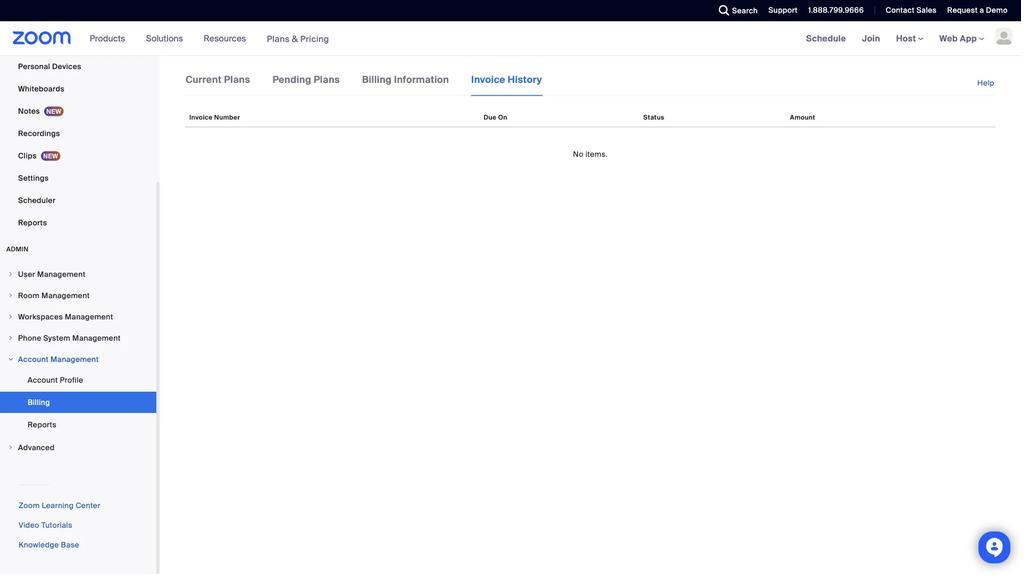 Task type: describe. For each thing, give the bounding box(es) containing it.
demo
[[986, 5, 1008, 15]]

billing information
[[362, 73, 449, 86]]

request
[[948, 5, 978, 15]]

join link
[[854, 21, 889, 55]]

&
[[292, 33, 298, 44]]

zoom
[[19, 501, 40, 511]]

1.888.799.9666 button up 'schedule'
[[801, 0, 867, 21]]

invoice history link
[[471, 72, 543, 96]]

management for user management
[[37, 269, 86, 279]]

resources
[[204, 33, 246, 44]]

knowledge base link
[[19, 541, 79, 550]]

personal menu menu
[[0, 0, 156, 235]]

notes link
[[0, 101, 156, 122]]

resources button
[[204, 21, 251, 55]]

reports for 2nd reports link from the top
[[28, 420, 57, 430]]

pending plans link
[[272, 72, 341, 95]]

clips link
[[0, 145, 156, 167]]

plans for pending plans
[[314, 73, 340, 86]]

account for account profile
[[28, 375, 58, 385]]

items.
[[586, 149, 608, 159]]

1.888.799.9666 button up the "schedule" link
[[809, 5, 864, 15]]

web
[[940, 33, 958, 44]]

no items.
[[573, 149, 608, 159]]

zoom learning center
[[19, 501, 100, 511]]

room
[[18, 291, 40, 301]]

products button
[[90, 21, 130, 55]]

admin
[[6, 245, 29, 254]]

account management menu
[[0, 370, 156, 437]]

personal devices link
[[0, 56, 156, 77]]

due on
[[484, 113, 508, 122]]

billing information link
[[362, 72, 450, 95]]

host
[[897, 33, 919, 44]]

number
[[214, 113, 240, 122]]

knowledge base
[[19, 541, 79, 550]]

contact sales
[[886, 5, 937, 15]]

right image for workspaces management
[[7, 314, 14, 320]]

solutions button
[[146, 21, 188, 55]]

a
[[980, 5, 984, 15]]

devices
[[52, 61, 81, 71]]

1 reports link from the top
[[0, 212, 156, 234]]

right image for advanced
[[7, 445, 14, 451]]

invoice number
[[189, 113, 240, 122]]

phone system management
[[18, 333, 121, 343]]

right image for user management
[[7, 271, 14, 278]]

on
[[498, 113, 508, 122]]

profile
[[60, 375, 83, 385]]

room management menu item
[[0, 286, 156, 306]]

user
[[18, 269, 35, 279]]

sales
[[917, 5, 937, 15]]

video tutorials
[[19, 521, 72, 531]]

video
[[19, 521, 39, 531]]

account profile link
[[0, 370, 156, 391]]

search button
[[711, 0, 761, 21]]

account profile
[[28, 375, 83, 385]]

advanced
[[18, 443, 55, 453]]

product information navigation
[[82, 21, 337, 56]]

current
[[186, 73, 222, 86]]

settings
[[18, 173, 49, 183]]

whiteboards
[[18, 84, 64, 94]]

right image for room management
[[7, 293, 14, 299]]

recordings
[[18, 128, 60, 138]]

current plans
[[186, 73, 250, 86]]

knowledge
[[19, 541, 59, 550]]

web app button
[[940, 33, 985, 44]]

status
[[644, 113, 665, 122]]

account management
[[18, 355, 99, 364]]

workspaces management menu item
[[0, 307, 156, 327]]

schedule link
[[798, 21, 854, 55]]

right image for phone system management
[[7, 335, 14, 342]]

base
[[61, 541, 79, 550]]

video tutorials link
[[19, 521, 72, 531]]

notes
[[18, 106, 40, 116]]

pending
[[273, 73, 311, 86]]

account management menu item
[[0, 350, 156, 370]]

meetings navigation
[[798, 21, 1021, 56]]



Task type: locate. For each thing, give the bounding box(es) containing it.
management
[[37, 269, 86, 279], [42, 291, 90, 301], [65, 312, 113, 322], [72, 333, 121, 343], [51, 355, 99, 364]]

phone system management menu item
[[0, 328, 156, 348]]

invoice for invoice history
[[472, 73, 506, 86]]

invoice
[[472, 73, 506, 86], [189, 113, 213, 122]]

billing inside the main content main content
[[362, 73, 392, 86]]

host button
[[897, 33, 924, 44]]

plans & pricing
[[267, 33, 329, 44]]

request a demo link
[[940, 0, 1021, 21], [948, 5, 1008, 15]]

right image left advanced
[[7, 445, 14, 451]]

right image left room
[[7, 293, 14, 299]]

zoom logo image
[[13, 31, 71, 45]]

management for room management
[[42, 291, 90, 301]]

settings link
[[0, 168, 156, 189]]

reports link down "billing" link
[[0, 414, 156, 436]]

reports down scheduler on the left
[[18, 218, 47, 228]]

3 right image from the top
[[7, 314, 14, 320]]

profile picture image
[[996, 28, 1013, 45]]

learning
[[42, 501, 74, 511]]

right image inside account management menu item
[[7, 356, 14, 363]]

1 horizontal spatial billing
[[362, 73, 392, 86]]

management inside workspaces management menu item
[[65, 312, 113, 322]]

management down 'room management' menu item
[[65, 312, 113, 322]]

history
[[508, 73, 542, 86]]

solutions
[[146, 33, 183, 44]]

plans left &
[[267, 33, 290, 44]]

1 horizontal spatial plans
[[267, 33, 290, 44]]

1 vertical spatial billing
[[28, 398, 50, 408]]

scheduler
[[18, 196, 56, 205]]

account down phone
[[18, 355, 49, 364]]

billing down account profile
[[28, 398, 50, 408]]

0 vertical spatial reports
[[18, 218, 47, 228]]

right image left workspaces
[[7, 314, 14, 320]]

4 right image from the top
[[7, 335, 14, 342]]

plans for current plans
[[224, 73, 250, 86]]

management up workspaces management
[[42, 291, 90, 301]]

join
[[862, 33, 881, 44]]

1 vertical spatial invoice
[[189, 113, 213, 122]]

support link
[[761, 0, 801, 21], [769, 5, 798, 15]]

billing link
[[0, 392, 156, 413]]

scheduler link
[[0, 190, 156, 211]]

management up the profile
[[51, 355, 99, 364]]

contact
[[886, 5, 915, 15]]

billing for billing
[[28, 398, 50, 408]]

plans
[[267, 33, 290, 44], [224, 73, 250, 86], [314, 73, 340, 86]]

right image inside workspaces management menu item
[[7, 314, 14, 320]]

plans inside product information navigation
[[267, 33, 290, 44]]

user management
[[18, 269, 86, 279]]

management up room management
[[37, 269, 86, 279]]

current plans link
[[185, 72, 251, 95]]

1.888.799.9666
[[809, 5, 864, 15]]

clips
[[18, 151, 37, 161]]

room management
[[18, 291, 90, 301]]

center
[[76, 501, 100, 511]]

0 horizontal spatial invoice
[[189, 113, 213, 122]]

management inside phone system management menu item
[[72, 333, 121, 343]]

management down workspaces management menu item
[[72, 333, 121, 343]]

1 vertical spatial account
[[28, 375, 58, 385]]

plans right the pending
[[314, 73, 340, 86]]

support
[[769, 5, 798, 15]]

reports link down scheduler link
[[0, 212, 156, 234]]

right image for account management
[[7, 356, 14, 363]]

right image inside 'room management' menu item
[[7, 293, 14, 299]]

management for account management
[[51, 355, 99, 364]]

whiteboards link
[[0, 78, 156, 99]]

no
[[573, 149, 584, 159]]

1 horizontal spatial invoice
[[472, 73, 506, 86]]

billing for billing information
[[362, 73, 392, 86]]

reports
[[18, 218, 47, 228], [28, 420, 57, 430]]

management inside account management menu item
[[51, 355, 99, 364]]

system
[[43, 333, 70, 343]]

banner
[[0, 21, 1021, 56]]

right image inside phone system management menu item
[[7, 335, 14, 342]]

management inside user management menu item
[[37, 269, 86, 279]]

0 horizontal spatial plans
[[224, 73, 250, 86]]

2 reports link from the top
[[0, 414, 156, 436]]

plans & pricing link
[[267, 33, 329, 44], [267, 33, 329, 44]]

account for account management
[[18, 355, 49, 364]]

products
[[90, 33, 125, 44]]

reports up advanced
[[28, 420, 57, 430]]

due
[[484, 113, 497, 122]]

0 horizontal spatial billing
[[28, 398, 50, 408]]

management for workspaces management
[[65, 312, 113, 322]]

0 vertical spatial invoice
[[472, 73, 506, 86]]

billing left information
[[362, 73, 392, 86]]

personal
[[18, 61, 50, 71]]

tutorials
[[41, 521, 72, 531]]

help
[[978, 78, 995, 88]]

help link
[[978, 72, 996, 94]]

right image inside user management menu item
[[7, 271, 14, 278]]

0 vertical spatial reports link
[[0, 212, 156, 234]]

admin menu menu
[[0, 264, 156, 459]]

reports inside personal menu menu
[[18, 218, 47, 228]]

schedule
[[806, 33, 846, 44]]

1 vertical spatial reports
[[28, 420, 57, 430]]

0 vertical spatial billing
[[362, 73, 392, 86]]

1 right image from the top
[[7, 356, 14, 363]]

amount
[[790, 113, 816, 122]]

account
[[18, 355, 49, 364], [28, 375, 58, 385]]

right image left "account management"
[[7, 356, 14, 363]]

main content main content
[[160, 55, 1021, 575]]

pending plans
[[273, 73, 340, 86]]

right image
[[7, 271, 14, 278], [7, 293, 14, 299], [7, 314, 14, 320], [7, 335, 14, 342]]

phone
[[18, 333, 41, 343]]

contact sales link
[[878, 0, 940, 21], [886, 5, 937, 15]]

right image left phone
[[7, 335, 14, 342]]

workspaces management
[[18, 312, 113, 322]]

account down "account management"
[[28, 375, 58, 385]]

reports inside the account management menu
[[28, 420, 57, 430]]

information
[[394, 73, 449, 86]]

2 right image from the top
[[7, 293, 14, 299]]

workspaces
[[18, 312, 63, 322]]

2 horizontal spatial plans
[[314, 73, 340, 86]]

invoice left number
[[189, 113, 213, 122]]

user management menu item
[[0, 264, 156, 285]]

invoice left history
[[472, 73, 506, 86]]

1 right image from the top
[[7, 271, 14, 278]]

app
[[960, 33, 977, 44]]

2 right image from the top
[[7, 445, 14, 451]]

1 vertical spatial reports link
[[0, 414, 156, 436]]

invoice history
[[472, 73, 542, 86]]

0 vertical spatial account
[[18, 355, 49, 364]]

advanced menu item
[[0, 438, 156, 458]]

pricing
[[300, 33, 329, 44]]

1.888.799.9666 button
[[801, 0, 867, 21], [809, 5, 864, 15]]

account inside account management menu item
[[18, 355, 49, 364]]

right image
[[7, 356, 14, 363], [7, 445, 14, 451]]

search
[[732, 6, 758, 15]]

management inside 'room management' menu item
[[42, 291, 90, 301]]

request a demo
[[948, 5, 1008, 15]]

recordings link
[[0, 123, 156, 144]]

personal devices
[[18, 61, 81, 71]]

right image left user
[[7, 271, 14, 278]]

1 vertical spatial right image
[[7, 445, 14, 451]]

billing inside the account management menu
[[28, 398, 50, 408]]

reports for 1st reports link from the top
[[18, 218, 47, 228]]

account inside account profile 'link'
[[28, 375, 58, 385]]

right image inside advanced menu item
[[7, 445, 14, 451]]

web app
[[940, 33, 977, 44]]

plans right current at left
[[224, 73, 250, 86]]

zoom learning center link
[[19, 501, 100, 511]]

banner containing products
[[0, 21, 1021, 56]]

invoice for invoice number
[[189, 113, 213, 122]]

0 vertical spatial right image
[[7, 356, 14, 363]]



Task type: vqa. For each thing, say whether or not it's contained in the screenshot.
Knowledge Base
yes



